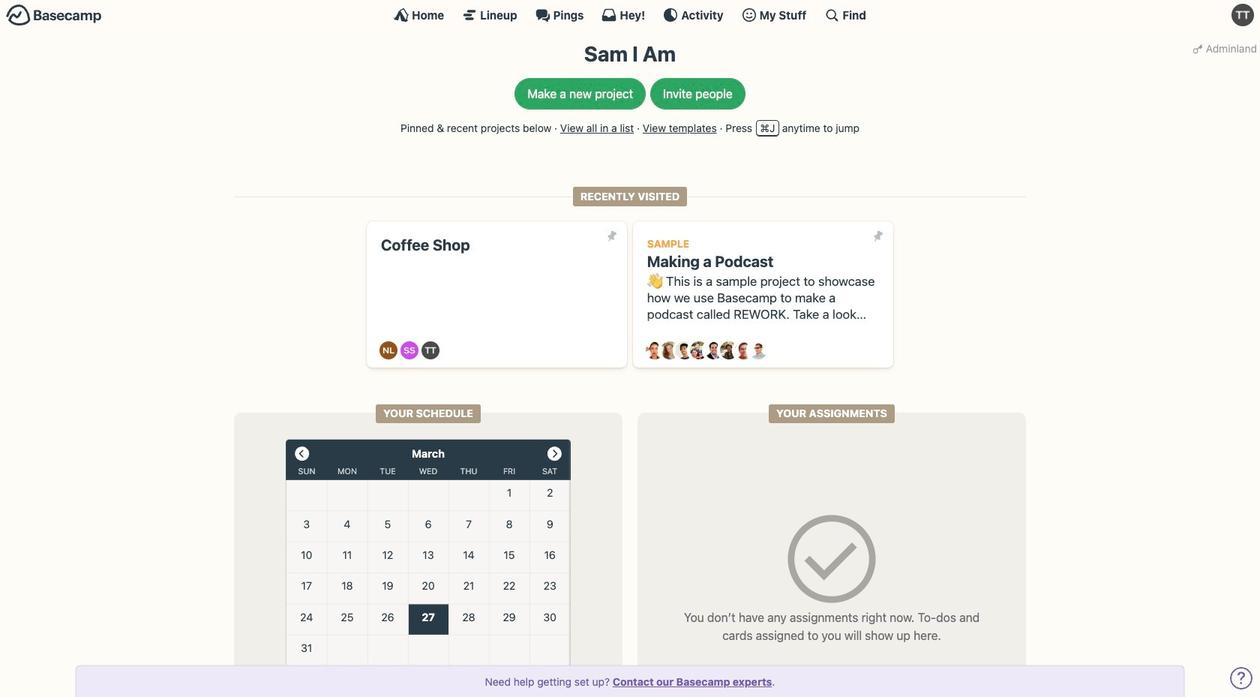 Task type: vqa. For each thing, say whether or not it's contained in the screenshot.
'Josh Fiske' icon
yes



Task type: describe. For each thing, give the bounding box(es) containing it.
1 vertical spatial terry turtle image
[[422, 342, 440, 360]]

annie bryan image
[[646, 342, 664, 360]]

jared davis image
[[676, 342, 694, 360]]

natalie lubich image
[[380, 342, 398, 360]]



Task type: locate. For each thing, give the bounding box(es) containing it.
cheryl walters image
[[661, 342, 679, 360]]

keyboard shortcut: ⌘ + / image
[[825, 8, 840, 23]]

josh fiske image
[[705, 342, 723, 360]]

victor cooper image
[[750, 342, 768, 360]]

0 horizontal spatial terry turtle image
[[422, 342, 440, 360]]

sarah silvers image
[[401, 342, 419, 360]]

jennifer young image
[[691, 342, 709, 360]]

terry turtle image
[[1232, 4, 1255, 26], [422, 342, 440, 360]]

1 horizontal spatial terry turtle image
[[1232, 4, 1255, 26]]

switch accounts image
[[6, 4, 102, 27]]

nicole katz image
[[720, 342, 738, 360]]

main element
[[0, 0, 1261, 29]]

steve marsh image
[[735, 342, 753, 360]]

0 vertical spatial terry turtle image
[[1232, 4, 1255, 26]]



